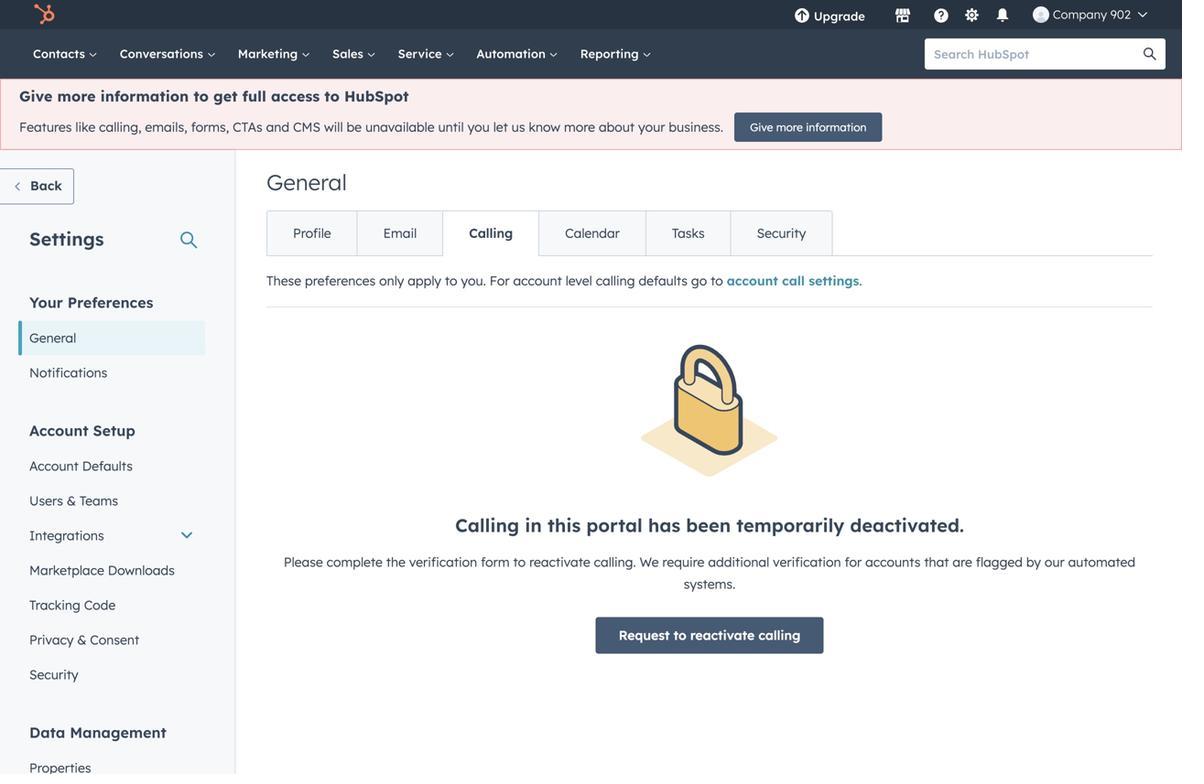 Task type: locate. For each thing, give the bounding box(es) containing it.
marketplace downloads link
[[18, 554, 205, 588]]

0 horizontal spatial calling
[[596, 273, 635, 289]]

management
[[70, 724, 166, 742]]

get
[[213, 87, 238, 105]]

calling inside alert
[[455, 514, 519, 537]]

0 vertical spatial security link
[[731, 212, 832, 256]]

calling right level on the top of page
[[596, 273, 635, 289]]

general inside your preferences element
[[29, 330, 76, 346]]

search image
[[1144, 48, 1157, 60]]

your
[[638, 119, 665, 135]]

automated
[[1068, 554, 1136, 570]]

to right request
[[674, 628, 687, 644]]

full
[[242, 87, 266, 105]]

settings link
[[961, 5, 984, 24]]

account
[[29, 422, 88, 440], [29, 458, 79, 474]]

1 vertical spatial calling
[[455, 514, 519, 537]]

marketing link
[[227, 29, 321, 79]]

account
[[513, 273, 562, 289], [727, 273, 778, 289]]

data management element
[[18, 723, 205, 775]]

& right 'privacy'
[[77, 632, 86, 648]]

service link
[[387, 29, 466, 79]]

0 horizontal spatial security
[[29, 667, 78, 683]]

conversations
[[120, 46, 207, 61]]

2 horizontal spatial more
[[776, 120, 803, 134]]

account right for
[[513, 273, 562, 289]]

Search HubSpot search field
[[925, 38, 1149, 70]]

1 horizontal spatial information
[[806, 120, 867, 134]]

calling up for
[[469, 225, 513, 241]]

security up account call settings link
[[757, 225, 806, 241]]

2 account from the top
[[29, 458, 79, 474]]

notifications
[[29, 365, 108, 381]]

let
[[493, 119, 508, 135]]

calling down additional
[[759, 628, 801, 644]]

& inside users & teams link
[[67, 493, 76, 509]]

0 vertical spatial security
[[757, 225, 806, 241]]

portal
[[586, 514, 643, 537]]

menu
[[781, 0, 1160, 29]]

teams
[[80, 493, 118, 509]]

0 horizontal spatial more
[[57, 87, 96, 105]]

account up account defaults
[[29, 422, 88, 440]]

1 horizontal spatial security
[[757, 225, 806, 241]]

to right form
[[513, 554, 526, 570]]

business.
[[669, 119, 724, 135]]

give right business.
[[750, 120, 773, 134]]

.
[[859, 273, 862, 289]]

general down your
[[29, 330, 76, 346]]

1 vertical spatial calling
[[759, 628, 801, 644]]

& for privacy
[[77, 632, 86, 648]]

0 horizontal spatial &
[[67, 493, 76, 509]]

0 horizontal spatial security link
[[18, 658, 205, 693]]

to left the get
[[194, 87, 209, 105]]

our
[[1045, 554, 1065, 570]]

integrations button
[[18, 519, 205, 554]]

2 verification from the left
[[773, 554, 841, 570]]

email
[[383, 225, 417, 241]]

0 horizontal spatial give
[[19, 87, 53, 105]]

account left call
[[727, 273, 778, 289]]

marketplaces image
[[895, 8, 911, 25]]

1 vertical spatial security
[[29, 667, 78, 683]]

more for give more information to get full access to hubspot
[[57, 87, 96, 105]]

1 vertical spatial account
[[29, 458, 79, 474]]

features
[[19, 119, 72, 135]]

in
[[525, 514, 542, 537]]

downloads
[[108, 563, 175, 579]]

calendar
[[565, 225, 620, 241]]

privacy & consent link
[[18, 623, 205, 658]]

give up features
[[19, 87, 53, 105]]

1 vertical spatial security link
[[18, 658, 205, 693]]

general up profile
[[267, 169, 347, 196]]

0 vertical spatial &
[[67, 493, 76, 509]]

navigation
[[267, 211, 833, 256]]

& inside 'privacy & consent' link
[[77, 632, 86, 648]]

until
[[438, 119, 464, 135]]

0 horizontal spatial information
[[100, 87, 189, 105]]

sales
[[332, 46, 367, 61]]

to
[[194, 87, 209, 105], [324, 87, 340, 105], [445, 273, 457, 289], [711, 273, 723, 289], [513, 554, 526, 570], [674, 628, 687, 644]]

reactivate inside button
[[690, 628, 755, 644]]

1 vertical spatial give
[[750, 120, 773, 134]]

go
[[691, 273, 707, 289]]

reactivate down this
[[529, 554, 590, 570]]

for
[[490, 273, 510, 289]]

help button
[[926, 0, 957, 29]]

0 horizontal spatial general
[[29, 330, 76, 346]]

help image
[[933, 8, 950, 25]]

tracking code
[[29, 598, 116, 614]]

0 vertical spatial give
[[19, 87, 53, 105]]

account inside account defaults link
[[29, 458, 79, 474]]

privacy
[[29, 632, 74, 648]]

notifications button
[[987, 0, 1018, 29]]

reactivate inside please complete the verification form to reactivate calling. we require additional verification for accounts that are flagged by our automated systems.
[[529, 554, 590, 570]]

0 vertical spatial reactivate
[[529, 554, 590, 570]]

only
[[379, 273, 404, 289]]

marketplaces button
[[884, 0, 922, 29]]

security link
[[731, 212, 832, 256], [18, 658, 205, 693]]

reactivate
[[529, 554, 590, 570], [690, 628, 755, 644]]

& right users on the bottom
[[67, 493, 76, 509]]

1 horizontal spatial account
[[727, 273, 778, 289]]

0 vertical spatial account
[[29, 422, 88, 440]]

contacts link
[[22, 29, 109, 79]]

1 vertical spatial reactivate
[[690, 628, 755, 644]]

verification right the
[[409, 554, 477, 570]]

settings image
[[964, 8, 980, 24]]

security inside account setup element
[[29, 667, 78, 683]]

calling in this portal has been temporarily deactivated. alert
[[267, 344, 1153, 676]]

account setup element
[[18, 421, 205, 693]]

0 vertical spatial information
[[100, 87, 189, 105]]

1 vertical spatial information
[[806, 120, 867, 134]]

1 horizontal spatial reactivate
[[690, 628, 755, 644]]

users
[[29, 493, 63, 509]]

0 vertical spatial general
[[267, 169, 347, 196]]

1 horizontal spatial security link
[[731, 212, 832, 256]]

security down 'privacy'
[[29, 667, 78, 683]]

defaults
[[639, 273, 688, 289]]

calling inside navigation
[[469, 225, 513, 241]]

1 horizontal spatial calling
[[759, 628, 801, 644]]

cms
[[293, 119, 321, 135]]

to inside button
[[674, 628, 687, 644]]

menu item
[[878, 0, 882, 29]]

consent
[[90, 632, 139, 648]]

0 horizontal spatial account
[[513, 273, 562, 289]]

service
[[398, 46, 445, 61]]

back link
[[0, 169, 74, 205]]

give
[[19, 87, 53, 105], [750, 120, 773, 134]]

calling up form
[[455, 514, 519, 537]]

company
[[1053, 7, 1107, 22]]

mateo roberts image
[[1033, 6, 1049, 23]]

contacts
[[33, 46, 89, 61]]

1 horizontal spatial give
[[750, 120, 773, 134]]

1 vertical spatial &
[[77, 632, 86, 648]]

account setup
[[29, 422, 135, 440]]

0 vertical spatial calling
[[469, 225, 513, 241]]

1 horizontal spatial verification
[[773, 554, 841, 570]]

more
[[57, 87, 96, 105], [564, 119, 595, 135], [776, 120, 803, 134]]

navigation containing profile
[[267, 211, 833, 256]]

account for account setup
[[29, 422, 88, 440]]

settings
[[29, 228, 104, 250]]

the
[[386, 554, 406, 570]]

0 vertical spatial calling
[[596, 273, 635, 289]]

1 horizontal spatial &
[[77, 632, 86, 648]]

these
[[267, 273, 301, 289]]

1 vertical spatial general
[[29, 330, 76, 346]]

reporting
[[580, 46, 642, 61]]

0 horizontal spatial reactivate
[[529, 554, 590, 570]]

1 verification from the left
[[409, 554, 477, 570]]

you.
[[461, 273, 486, 289]]

1 account from the top
[[29, 422, 88, 440]]

give for give more information
[[750, 120, 773, 134]]

temporarily
[[737, 514, 845, 537]]

calling link
[[443, 212, 539, 256]]

data
[[29, 724, 65, 742]]

defaults
[[82, 458, 133, 474]]

us
[[512, 119, 525, 135]]

information
[[100, 87, 189, 105], [806, 120, 867, 134]]

company 902 button
[[1022, 0, 1159, 29]]

reactivate down systems.
[[690, 628, 755, 644]]

security link down consent
[[18, 658, 205, 693]]

systems.
[[684, 576, 736, 592]]

security link up account call settings link
[[731, 212, 832, 256]]

give more information
[[750, 120, 867, 134]]

account up users on the bottom
[[29, 458, 79, 474]]

0 horizontal spatial verification
[[409, 554, 477, 570]]

to left you.
[[445, 273, 457, 289]]

accounts
[[866, 554, 921, 570]]

general
[[267, 169, 347, 196], [29, 330, 76, 346]]

are
[[953, 554, 972, 570]]

marketplace
[[29, 563, 104, 579]]

please
[[284, 554, 323, 570]]

verification down temporarily
[[773, 554, 841, 570]]



Task type: describe. For each thing, give the bounding box(es) containing it.
settings
[[809, 273, 859, 289]]

reporting link
[[569, 29, 663, 79]]

preferences
[[305, 273, 376, 289]]

like
[[75, 119, 95, 135]]

preferences
[[68, 294, 153, 312]]

menu containing company 902
[[781, 0, 1160, 29]]

that
[[924, 554, 949, 570]]

to right go
[[711, 273, 723, 289]]

we
[[640, 554, 659, 570]]

ctas
[[233, 119, 263, 135]]

company 902
[[1053, 7, 1131, 22]]

tracking code link
[[18, 588, 205, 623]]

notifications link
[[18, 356, 205, 391]]

been
[[686, 514, 731, 537]]

unavailable
[[365, 119, 435, 135]]

upgrade image
[[794, 8, 810, 25]]

privacy & consent
[[29, 632, 139, 648]]

features like calling, emails, forms, ctas and cms will be unavailable until you let us know more about your business.
[[19, 119, 724, 135]]

search button
[[1135, 38, 1166, 70]]

automation link
[[466, 29, 569, 79]]

integrations
[[29, 528, 104, 544]]

require
[[663, 554, 705, 570]]

information for give more information to get full access to hubspot
[[100, 87, 189, 105]]

1 account from the left
[[513, 273, 562, 289]]

notifications image
[[994, 8, 1011, 25]]

902
[[1111, 7, 1131, 22]]

1 horizontal spatial more
[[564, 119, 595, 135]]

code
[[84, 598, 116, 614]]

this
[[548, 514, 581, 537]]

to inside please complete the verification form to reactivate calling. we require additional verification for accounts that are flagged by our automated systems.
[[513, 554, 526, 570]]

your preferences element
[[18, 293, 205, 391]]

conversations link
[[109, 29, 227, 79]]

tracking
[[29, 598, 80, 614]]

calling.
[[594, 554, 636, 570]]

more for give more information
[[776, 120, 803, 134]]

general link
[[18, 321, 205, 356]]

form
[[481, 554, 510, 570]]

upgrade
[[814, 9, 865, 24]]

account for account defaults
[[29, 458, 79, 474]]

forms,
[[191, 119, 229, 135]]

call
[[782, 273, 805, 289]]

calling for calling
[[469, 225, 513, 241]]

automation
[[477, 46, 549, 61]]

your
[[29, 294, 63, 312]]

request to reactivate calling
[[619, 628, 801, 644]]

please complete the verification form to reactivate calling. we require additional verification for accounts that are flagged by our automated systems.
[[284, 554, 1136, 592]]

for
[[845, 554, 862, 570]]

calling for calling in this portal has been temporarily deactivated.
[[455, 514, 519, 537]]

emails,
[[145, 119, 187, 135]]

to up will
[[324, 87, 340, 105]]

2 account from the left
[[727, 273, 778, 289]]

access
[[271, 87, 320, 105]]

level
[[566, 273, 592, 289]]

request to reactivate calling button
[[596, 618, 824, 654]]

has
[[648, 514, 681, 537]]

profile
[[293, 225, 331, 241]]

know
[[529, 119, 561, 135]]

request
[[619, 628, 670, 644]]

1 horizontal spatial general
[[267, 169, 347, 196]]

by
[[1027, 554, 1041, 570]]

& for users
[[67, 493, 76, 509]]

these preferences only apply to you. for account level calling defaults go to account call settings .
[[267, 273, 862, 289]]

hubspot image
[[33, 4, 55, 26]]

and
[[266, 119, 289, 135]]

users & teams link
[[18, 484, 205, 519]]

hubspot link
[[22, 4, 69, 26]]

back
[[30, 178, 62, 194]]

will
[[324, 119, 343, 135]]

hubspot
[[344, 87, 409, 105]]

calling inside button
[[759, 628, 801, 644]]

you
[[468, 119, 490, 135]]

be
[[347, 119, 362, 135]]

account defaults link
[[18, 449, 205, 484]]

marketing
[[238, 46, 301, 61]]

additional
[[708, 554, 770, 570]]

information for give more information
[[806, 120, 867, 134]]

data management
[[29, 724, 166, 742]]

profile link
[[267, 212, 357, 256]]

give for give more information to get full access to hubspot
[[19, 87, 53, 105]]

calling,
[[99, 119, 141, 135]]

about
[[599, 119, 635, 135]]

account defaults
[[29, 458, 133, 474]]

setup
[[93, 422, 135, 440]]

give more information link
[[735, 113, 882, 142]]

email link
[[357, 212, 443, 256]]



Task type: vqa. For each thing, say whether or not it's contained in the screenshot.
company 902 popup button
yes



